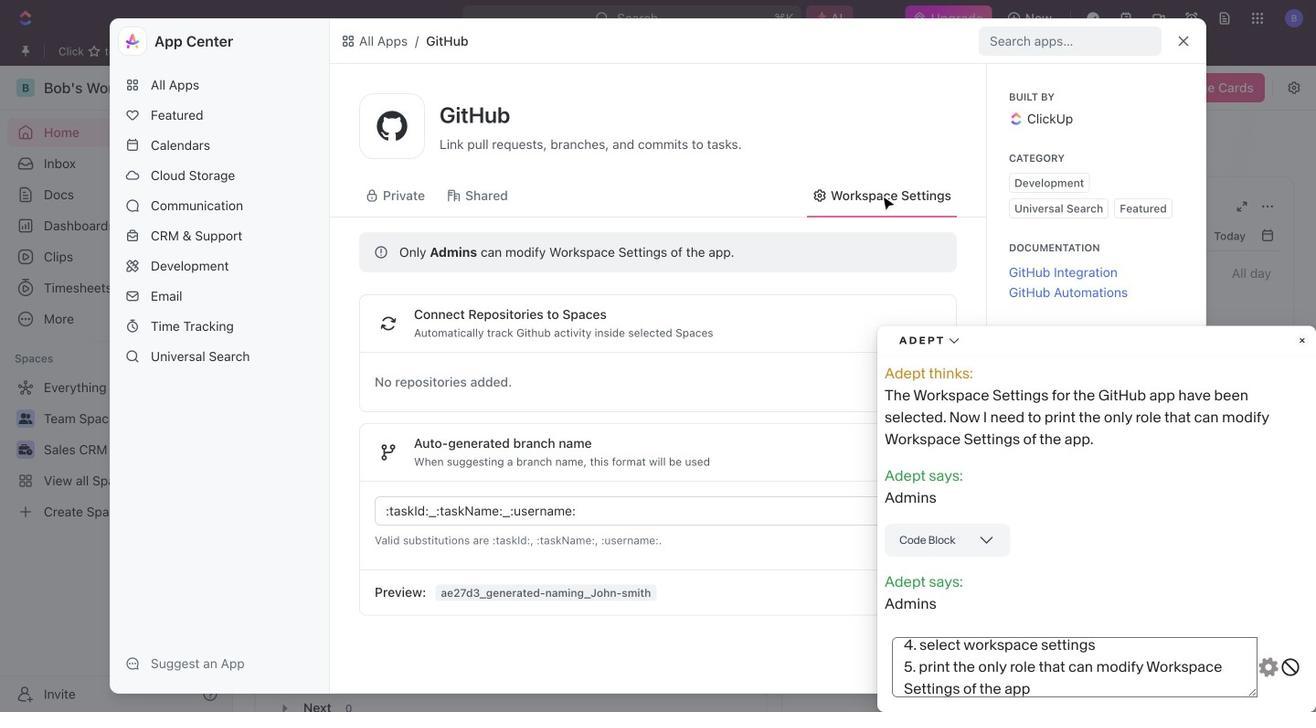 Task type: locate. For each thing, give the bounding box(es) containing it.
None field
[[386, 500, 934, 522]]

0 horizontal spatial xr6e7 image
[[365, 188, 379, 203]]

2 horizontal spatial xr6e7 image
[[813, 188, 827, 203]]

xr6e7 image
[[365, 188, 379, 203], [447, 188, 462, 203], [813, 188, 827, 203]]

tree
[[7, 373, 225, 527]]

dialog
[[110, 18, 1207, 694]]

1 xr6e7 image from the left
[[365, 188, 379, 203]]

1 horizontal spatial xr6e7 image
[[447, 188, 462, 203]]

tab list
[[274, 528, 748, 573]]



Task type: describe. For each thing, give the bounding box(es) containing it.
Search apps… field
[[990, 30, 1155, 52]]

sidebar navigation
[[0, 66, 233, 712]]

tree inside sidebar navigation
[[7, 373, 225, 527]]

akvyc image
[[341, 34, 356, 48]]

3 xr6e7 image from the left
[[813, 188, 827, 203]]

2 xr6e7 image from the left
[[447, 188, 462, 203]]



Task type: vqa. For each thing, say whether or not it's contained in the screenshot.
the Search... text field
no



